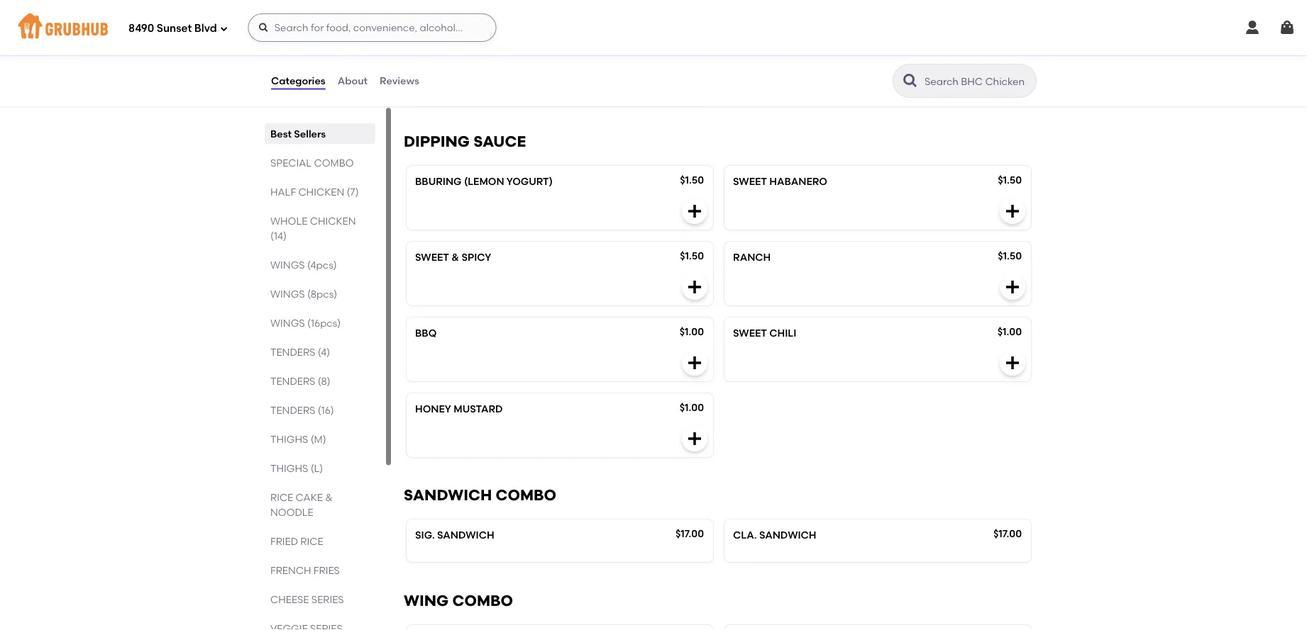 Task type: locate. For each thing, give the bounding box(es) containing it.
sweet left spicy
[[415, 252, 449, 264]]

svg image
[[1279, 19, 1296, 36], [1004, 76, 1021, 93], [686, 279, 703, 296], [1004, 279, 1021, 296], [1004, 355, 1021, 372]]

0 horizontal spatial &
[[325, 492, 333, 504]]

sweet chili
[[733, 327, 797, 340]]

0 vertical spatial thighs
[[270, 434, 308, 446]]

french
[[270, 565, 311, 577]]

sweet left the 'chili'
[[733, 327, 767, 340]]

1 vertical spatial wings
[[270, 288, 305, 300]]

chicken inside half chicken (7) tab
[[298, 186, 344, 198]]

tenders (8)
[[270, 375, 331, 387]]

sandwich right the sig.
[[437, 530, 494, 542]]

french fries tab
[[270, 563, 370, 578]]

tenders (16) tab
[[270, 403, 370, 418]]

2 wings from the top
[[270, 288, 305, 300]]

thighs for thighs (l)
[[270, 463, 308, 475]]

& left spicy
[[452, 252, 459, 264]]

1 horizontal spatial $17.00
[[994, 528, 1022, 540]]

$1.00
[[680, 326, 704, 338], [998, 326, 1022, 338], [680, 402, 704, 414]]

& right 'cake'
[[325, 492, 333, 504]]

best sellers
[[270, 128, 326, 140]]

sunset
[[157, 22, 192, 35]]

sweet for sweet & spicy
[[415, 252, 449, 264]]

rice right fried
[[300, 536, 323, 548]]

$17.00
[[676, 528, 704, 540], [994, 528, 1022, 540]]

wings
[[270, 259, 305, 271], [270, 288, 305, 300], [270, 317, 305, 329]]

2 vertical spatial combo
[[452, 593, 513, 611]]

sig. sandwich
[[415, 530, 494, 542]]

1 vertical spatial &
[[325, 492, 333, 504]]

tenders (8) tab
[[270, 374, 370, 389]]

0 vertical spatial wings
[[270, 259, 305, 271]]

thighs
[[270, 434, 308, 446], [270, 463, 308, 475]]

wings down (14)
[[270, 259, 305, 271]]

wings (16pcs) tab
[[270, 316, 370, 331]]

best sellers tab
[[270, 126, 370, 141]]

0 vertical spatial chicken
[[298, 186, 344, 198]]

1 tenders from the top
[[270, 346, 315, 358]]

fried rice tab
[[270, 534, 370, 549]]

$1.50 for &
[[680, 250, 704, 262]]

Search BHC Chicken search field
[[923, 75, 1032, 88]]

0 horizontal spatial rice
[[270, 492, 293, 504]]

bburing (lemon yogurt)
[[415, 176, 553, 188]]

chili
[[769, 327, 797, 340]]

chicken down special combo tab
[[298, 186, 344, 198]]

whole
[[270, 215, 308, 227]]

chicken for half
[[298, 186, 344, 198]]

tenders for tenders (4)
[[270, 346, 315, 358]]

chicken
[[298, 186, 344, 198], [310, 215, 356, 227]]

1 thighs from the top
[[270, 434, 308, 446]]

tenders (4) tab
[[270, 345, 370, 360]]

special combo
[[270, 157, 354, 169]]

3 tenders from the top
[[270, 405, 315, 417]]

8490
[[128, 22, 154, 35]]

rice up the noodle
[[270, 492, 293, 504]]

chicken for whole
[[310, 215, 356, 227]]

wings up tenders (4)
[[270, 317, 305, 329]]

cla.
[[733, 530, 757, 542]]

whole chicken (14)
[[270, 215, 356, 242]]

rice
[[270, 492, 293, 504], [300, 536, 323, 548]]

0 vertical spatial combo
[[314, 157, 354, 169]]

sandwich
[[404, 487, 492, 505], [437, 530, 494, 542], [759, 530, 817, 542]]

sig.
[[415, 530, 435, 542]]

tenders up thighs (m) on the left bottom of the page
[[270, 405, 315, 417]]

Search for food, convenience, alcohol... search field
[[248, 13, 497, 42]]

tenders down tenders (4)
[[270, 375, 315, 387]]

rice cake & noodle
[[270, 492, 333, 519]]

3 wings from the top
[[270, 317, 305, 329]]

0 vertical spatial sweet
[[733, 176, 767, 188]]

chicken down half chicken (7) tab
[[310, 215, 356, 227]]

&
[[452, 252, 459, 264], [325, 492, 333, 504]]

1 $17.00 from the left
[[676, 528, 704, 540]]

thighs for thighs (m)
[[270, 434, 308, 446]]

$1.00 for bbq
[[680, 326, 704, 338]]

1 vertical spatial sweet
[[415, 252, 449, 264]]

wing combo
[[404, 593, 513, 611]]

noodle
[[270, 507, 313, 519]]

dipping
[[404, 133, 470, 151]]

2 vertical spatial sweet
[[733, 327, 767, 340]]

sweet
[[733, 176, 767, 188], [415, 252, 449, 264], [733, 327, 767, 340]]

(8)
[[318, 375, 331, 387]]

2 $17.00 from the left
[[994, 528, 1022, 540]]

sweet left the 'habanero'
[[733, 176, 767, 188]]

1 vertical spatial tenders
[[270, 375, 315, 387]]

thighs (m)
[[270, 434, 326, 446]]

rice cake & noodle tab
[[270, 490, 370, 520]]

(4)
[[318, 346, 330, 358]]

blvd
[[194, 22, 217, 35]]

1 vertical spatial thighs
[[270, 463, 308, 475]]

svg image
[[1244, 19, 1261, 36], [258, 22, 269, 33], [220, 24, 228, 33], [686, 203, 703, 220], [1004, 203, 1021, 220], [686, 355, 703, 372], [686, 431, 703, 448]]

1 wings from the top
[[270, 259, 305, 271]]

fried
[[270, 536, 298, 548]]

wings for wings (4pcs)
[[270, 259, 305, 271]]

sweet for sweet habanero
[[733, 176, 767, 188]]

bburing
[[415, 176, 462, 188]]

$1.50 for (lemon
[[680, 174, 704, 186]]

half chicken (7) tab
[[270, 185, 370, 199]]

tenders inside 'tab'
[[270, 375, 315, 387]]

combo for special combo
[[314, 157, 354, 169]]

1 horizontal spatial rice
[[300, 536, 323, 548]]

1 vertical spatial chicken
[[310, 215, 356, 227]]

2 thighs from the top
[[270, 463, 308, 475]]

svg image for sweet & spicy
[[686, 279, 703, 296]]

tenders up tenders (8)
[[270, 346, 315, 358]]

thighs left (m)
[[270, 434, 308, 446]]

0 vertical spatial &
[[452, 252, 459, 264]]

2 vertical spatial tenders
[[270, 405, 315, 417]]

$17.00 for sig. sandwich
[[676, 528, 704, 540]]

1 vertical spatial combo
[[496, 487, 556, 505]]

sandwich for cla.
[[759, 530, 817, 542]]

fried rice
[[270, 536, 323, 548]]

cheese series tab
[[270, 593, 370, 607]]

2 vertical spatial wings
[[270, 317, 305, 329]]

svg image for ranch
[[1004, 279, 1021, 296]]

sweet & spicy
[[415, 252, 491, 264]]

pickled radish button
[[407, 11, 713, 103]]

tab
[[270, 622, 370, 631]]

$1.50
[[680, 174, 704, 186], [998, 174, 1022, 186], [680, 250, 704, 262], [998, 250, 1022, 262]]

pickled radish
[[415, 20, 499, 32]]

0 vertical spatial tenders
[[270, 346, 315, 358]]

combo for sandwich combo
[[496, 487, 556, 505]]

sandwich right the cla.
[[759, 530, 817, 542]]

2 tenders from the top
[[270, 375, 315, 387]]

tenders
[[270, 346, 315, 358], [270, 375, 315, 387], [270, 405, 315, 417]]

(m)
[[311, 434, 326, 446]]

0 horizontal spatial $17.00
[[676, 528, 704, 540]]

combo inside special combo tab
[[314, 157, 354, 169]]

0 vertical spatial rice
[[270, 492, 293, 504]]

sellers
[[294, 128, 326, 140]]

best
[[270, 128, 292, 140]]

thighs left (l)
[[270, 463, 308, 475]]

chicken inside whole chicken (14)
[[310, 215, 356, 227]]

combo
[[314, 157, 354, 169], [496, 487, 556, 505], [452, 593, 513, 611]]

sandwich for sig.
[[437, 530, 494, 542]]

thighs (m) tab
[[270, 432, 370, 447]]

wings down wings (4pcs)
[[270, 288, 305, 300]]



Task type: describe. For each thing, give the bounding box(es) containing it.
pickled
[[415, 20, 458, 32]]

svg image inside "main navigation" navigation
[[1279, 19, 1296, 36]]

yogurt)
[[506, 176, 553, 188]]

(14)
[[270, 230, 287, 242]]

cla. sandwich
[[733, 530, 817, 542]]

special
[[270, 157, 312, 169]]

categories button
[[270, 55, 326, 106]]

radish
[[461, 20, 499, 32]]

half chicken (7)
[[270, 186, 359, 198]]

bbq
[[415, 327, 437, 340]]

red cabbage coleslaw image
[[925, 11, 1031, 103]]

8490 sunset blvd
[[128, 22, 217, 35]]

& inside rice cake & noodle
[[325, 492, 333, 504]]

search icon image
[[902, 72, 919, 89]]

thighs (l)
[[270, 463, 323, 475]]

$17.00 for cla. sandwich
[[994, 528, 1022, 540]]

$1.50 for habanero
[[998, 174, 1022, 186]]

wings (8pcs) tab
[[270, 287, 370, 302]]

cheese series
[[270, 594, 344, 606]]

wings (8pcs)
[[270, 288, 337, 300]]

sweet habanero
[[733, 176, 827, 188]]

wings for wings (8pcs)
[[270, 288, 305, 300]]

series
[[311, 594, 344, 606]]

sandwich combo
[[404, 487, 556, 505]]

fries
[[314, 565, 340, 577]]

(l)
[[311, 463, 323, 475]]

honey mustard
[[415, 403, 503, 415]]

1 vertical spatial rice
[[300, 536, 323, 548]]

whole chicken (14) tab
[[270, 214, 370, 243]]

ranch
[[733, 252, 771, 264]]

tenders (4)
[[270, 346, 330, 358]]

combo for wing combo
[[452, 593, 513, 611]]

(16)
[[318, 405, 334, 417]]

thighs (l) tab
[[270, 461, 370, 476]]

$1.00 for honey mustard
[[680, 402, 704, 414]]

(lemon
[[464, 176, 504, 188]]

wings for wings (16pcs)
[[270, 317, 305, 329]]

cheese
[[270, 594, 309, 606]]

categories
[[271, 75, 326, 87]]

wing
[[404, 593, 449, 611]]

svg image for sweet chili
[[1004, 355, 1021, 372]]

rice inside rice cake & noodle
[[270, 492, 293, 504]]

dipping sauce
[[404, 133, 526, 151]]

about button
[[337, 55, 368, 106]]

french fries
[[270, 565, 340, 577]]

wings (16pcs)
[[270, 317, 341, 329]]

wings (4pcs)
[[270, 259, 337, 271]]

$1.00 for sweet chili
[[998, 326, 1022, 338]]

reviews button
[[379, 55, 420, 106]]

sauce
[[474, 133, 526, 151]]

honey
[[415, 403, 451, 415]]

tenders for tenders (16)
[[270, 405, 315, 417]]

tenders for tenders (8)
[[270, 375, 315, 387]]

about
[[338, 75, 368, 87]]

(4pcs)
[[307, 259, 337, 271]]

cake
[[296, 492, 323, 504]]

(8pcs)
[[307, 288, 337, 300]]

wings (4pcs) tab
[[270, 258, 370, 273]]

habanero
[[769, 176, 827, 188]]

sandwich up sig. sandwich
[[404, 487, 492, 505]]

(7)
[[347, 186, 359, 198]]

half
[[270, 186, 296, 198]]

special combo tab
[[270, 155, 370, 170]]

(16pcs)
[[307, 317, 341, 329]]

reviews
[[380, 75, 419, 87]]

main navigation navigation
[[0, 0, 1307, 55]]

sweet for sweet chili
[[733, 327, 767, 340]]

tenders (16)
[[270, 405, 334, 417]]

1 horizontal spatial &
[[452, 252, 459, 264]]

mustard
[[454, 403, 503, 415]]

spicy
[[462, 252, 491, 264]]



Task type: vqa. For each thing, say whether or not it's contained in the screenshot.
$17.00 corresponding to SIG. SANDWICH
yes



